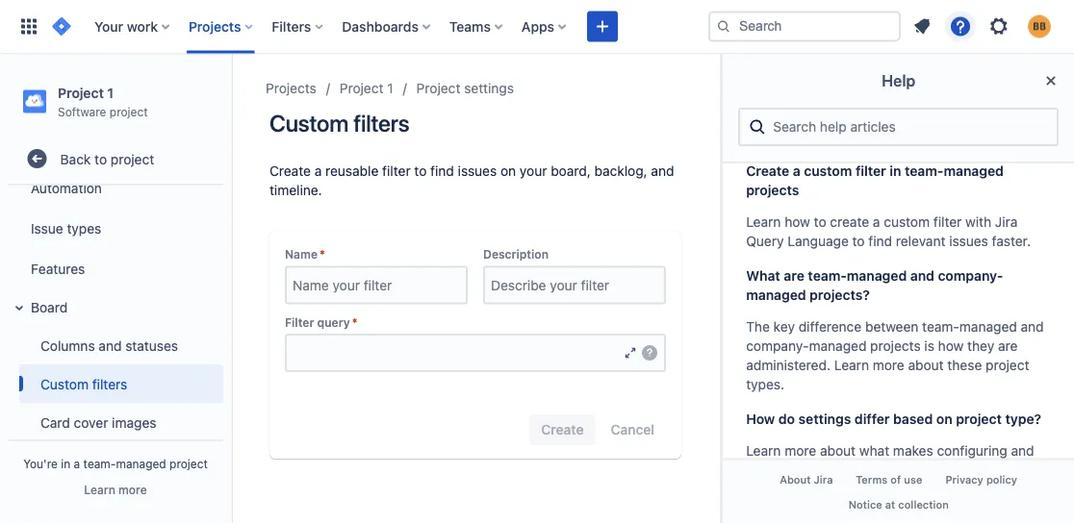 Task type: describe. For each thing, give the bounding box(es) containing it.
use
[[904, 474, 923, 487]]

based
[[893, 412, 933, 427]]

to inside create a reusable filter to find issues on your board, backlog, and timeline.
[[414, 163, 427, 179]]

custom inside create a custom filter in team-managed projects
[[804, 163, 852, 179]]

close image
[[1040, 69, 1063, 92]]

columns and statuses
[[40, 338, 178, 354]]

projects for 'projects' 'popup button'
[[189, 18, 241, 34]]

learn inside 'the key difference between team-managed and company-managed projects is how they are administered. learn more about these project types.'
[[834, 358, 869, 373]]

back to project link
[[8, 140, 223, 178]]

work
[[127, 18, 158, 34]]

find inside learn how to create a custom filter with jira query language to find relevant issues faster.
[[868, 233, 892, 249]]

your work
[[94, 18, 158, 34]]

1 vertical spatial in
[[61, 457, 71, 471]]

features link
[[8, 250, 223, 288]]

up
[[793, 463, 808, 478]]

to up "language" at right
[[814, 214, 826, 230]]

project up configuring
[[956, 412, 1002, 427]]

0 horizontal spatial custom filters
[[40, 376, 127, 392]]

learn more
[[84, 483, 147, 497]]

issues inside learn how to create a custom filter with jira query language to find relevant issues faster.
[[949, 233, 988, 249]]

projects inside 'the key difference between team-managed and company-managed projects is how they are administered. learn more about these project types.'
[[870, 338, 921, 354]]

reusable
[[325, 163, 379, 179]]

banner containing your work
[[0, 0, 1074, 54]]

makes
[[893, 443, 933, 459]]

project 1 link
[[340, 77, 393, 100]]

configuring
[[937, 443, 1008, 459]]

1 for project 1 software project
[[107, 85, 114, 101]]

different
[[989, 463, 1042, 478]]

is
[[924, 338, 934, 354]]

your profile and settings image
[[1028, 15, 1051, 38]]

expand image
[[8, 297, 31, 320]]

type?
[[1005, 412, 1041, 427]]

jira inside learn how to create a custom filter with jira query language to find relevant issues faster.
[[995, 214, 1018, 230]]

learn how to create a custom filter with jira query language to find relevant issues faster.
[[746, 214, 1031, 249]]

learn more button
[[84, 482, 147, 498]]

team- inside learn more about what makes configuring and setting up your team-managed project different from company-managed projects.
[[843, 463, 880, 478]]

project down card cover images link
[[169, 457, 208, 471]]

managed inside create a custom filter in team-managed projects
[[944, 163, 1004, 179]]

project settings
[[417, 80, 514, 96]]

primary element
[[12, 0, 709, 53]]

what
[[859, 443, 889, 459]]

faster.
[[992, 233, 1031, 249]]

key
[[773, 319, 795, 335]]

setting
[[746, 463, 789, 478]]

issue
[[31, 220, 63, 236]]

cover
[[74, 415, 108, 431]]

privacy policy
[[946, 474, 1018, 487]]

issue types
[[31, 220, 101, 236]]

projects.
[[903, 482, 957, 498]]

JQL query field
[[287, 336, 623, 371]]

automation link
[[8, 169, 223, 207]]

to down create at the right
[[852, 233, 865, 249]]

about jira button
[[768, 469, 844, 493]]

query
[[317, 316, 350, 329]]

board
[[31, 299, 68, 315]]

project inside learn more about what makes configuring and setting up your team-managed project different from company-managed projects.
[[942, 463, 985, 478]]

projects button
[[183, 11, 260, 42]]

project settings link
[[417, 77, 514, 100]]

a right you're
[[74, 457, 80, 471]]

project 1
[[340, 80, 393, 96]]

1 vertical spatial filters
[[92, 376, 127, 392]]

apps
[[522, 18, 555, 34]]

features
[[31, 261, 85, 277]]

your inside learn more about what makes configuring and setting up your team-managed project different from company-managed projects.
[[812, 463, 840, 478]]

terms of use link
[[844, 469, 934, 493]]

they
[[967, 338, 995, 354]]

filter
[[285, 316, 314, 329]]

between
[[865, 319, 919, 335]]

1 horizontal spatial settings
[[798, 412, 851, 427]]

Search field
[[709, 11, 901, 42]]

managed down difference
[[809, 338, 867, 354]]

about
[[780, 474, 811, 487]]

and inside columns and statuses link
[[99, 338, 122, 354]]

your work button
[[89, 11, 177, 42]]

how inside learn how to create a custom filter with jira query language to find relevant issues faster.
[[785, 214, 810, 230]]

1 horizontal spatial custom filters
[[270, 110, 410, 137]]

card
[[40, 415, 70, 431]]

managed down the what
[[746, 287, 806, 303]]

the key difference between team-managed and company-managed projects is how they are administered. learn more about these project types.
[[746, 319, 1044, 393]]

project for project 1
[[340, 80, 384, 96]]

managed up notice
[[842, 482, 899, 498]]

of
[[891, 474, 901, 487]]

create
[[830, 214, 869, 230]]

managed up learn more at the left of page
[[116, 457, 166, 471]]

custom inside custom filters link
[[40, 376, 89, 392]]

what are team-managed and company- managed projects?
[[746, 268, 1003, 303]]

company- inside 'the key difference between team-managed and company-managed projects is how they are administered. learn more about these project types.'
[[746, 338, 809, 354]]

collection
[[898, 499, 949, 511]]

project 1 software project
[[58, 85, 148, 118]]

team- up learn more at the left of page
[[83, 457, 116, 471]]

relevant
[[896, 233, 946, 249]]

notice
[[849, 499, 882, 511]]

group containing automation
[[4, 47, 223, 525]]

filter for reusable
[[382, 163, 411, 179]]

types
[[67, 220, 101, 236]]

at
[[885, 499, 895, 511]]

card cover images link
[[19, 404, 223, 442]]

teams
[[449, 18, 491, 34]]

on inside create a reusable filter to find issues on your board, backlog, and timeline.
[[501, 163, 516, 179]]

syntax help image
[[642, 346, 657, 361]]

settings image
[[988, 15, 1011, 38]]

a inside create a reusable filter to find issues on your board, backlog, and timeline.
[[315, 163, 322, 179]]

difference
[[799, 319, 862, 335]]

terms of use
[[856, 474, 923, 487]]

terms
[[856, 474, 888, 487]]

0 horizontal spatial *
[[320, 248, 325, 261]]

do
[[778, 412, 795, 427]]

privacy policy link
[[934, 469, 1029, 493]]

description
[[483, 248, 549, 261]]

board button
[[8, 288, 223, 327]]

back to project
[[60, 151, 154, 167]]

software
[[58, 105, 106, 118]]

learn for learn more
[[84, 483, 115, 497]]

company- inside learn more about what makes configuring and setting up your team-managed project different from company-managed projects.
[[779, 482, 842, 498]]

team- inside create a custom filter in team-managed projects
[[905, 163, 944, 179]]

teams button
[[444, 11, 510, 42]]

editor image
[[623, 346, 638, 361]]

from
[[746, 482, 775, 498]]

filters button
[[266, 11, 331, 42]]

privacy
[[946, 474, 984, 487]]



Task type: locate. For each thing, give the bounding box(es) containing it.
1 create from the left
[[746, 163, 789, 179]]

in down search help articles 'field'
[[890, 163, 901, 179]]

custom down projects link
[[270, 110, 349, 137]]

find down create at the right
[[868, 233, 892, 249]]

about inside 'the key difference between team-managed and company-managed projects is how they are administered. learn more about these project types.'
[[908, 358, 944, 373]]

more for learn more
[[118, 483, 147, 497]]

are
[[784, 268, 804, 284], [998, 338, 1018, 354]]

and inside 'the key difference between team-managed and company-managed projects is how they are administered. learn more about these project types.'
[[1021, 319, 1044, 335]]

1 vertical spatial custom filters
[[40, 376, 127, 392]]

create inside create a reusable filter to find issues on your board, backlog, and timeline.
[[270, 163, 311, 179]]

project inside 'the key difference between team-managed and company-managed projects is how they are administered. learn more about these project types.'
[[986, 358, 1029, 373]]

1 vertical spatial issues
[[949, 233, 988, 249]]

projects?
[[810, 287, 870, 303]]

create up timeline.
[[270, 163, 311, 179]]

in
[[890, 163, 901, 179], [61, 457, 71, 471]]

1 up back to project
[[107, 85, 114, 101]]

0 horizontal spatial are
[[784, 268, 804, 284]]

about jira
[[780, 474, 833, 487]]

project inside "project 1 software project"
[[58, 85, 104, 101]]

1 vertical spatial are
[[998, 338, 1018, 354]]

managed down the makes
[[880, 463, 938, 478]]

statuses
[[125, 338, 178, 354]]

create a reusable filter to find issues on your board, backlog, and timeline.
[[270, 163, 674, 198]]

custom filters
[[270, 110, 410, 137], [40, 376, 127, 392]]

a up "language" at right
[[793, 163, 800, 179]]

1 vertical spatial custom
[[40, 376, 89, 392]]

0 vertical spatial in
[[890, 163, 901, 179]]

create for create a reusable filter to find issues on your board, backlog, and timeline.
[[270, 163, 311, 179]]

settings down teams popup button
[[464, 80, 514, 96]]

2 create from the left
[[270, 163, 311, 179]]

project down configuring
[[942, 463, 985, 478]]

differ
[[855, 412, 890, 427]]

custom down columns
[[40, 376, 89, 392]]

are right they
[[998, 338, 1018, 354]]

team- inside what are team-managed and company- managed projects?
[[808, 268, 847, 284]]

0 horizontal spatial filter
[[382, 163, 411, 179]]

project inside the back to project link
[[111, 151, 154, 167]]

dashboards button
[[336, 11, 438, 42]]

0 horizontal spatial your
[[520, 163, 547, 179]]

more
[[873, 358, 904, 373], [785, 443, 816, 459], [118, 483, 147, 497]]

how
[[746, 412, 775, 427]]

back
[[60, 151, 91, 167]]

filter up create at the right
[[856, 163, 886, 179]]

0 vertical spatial company-
[[938, 268, 1003, 284]]

custom filters down project 1 link
[[270, 110, 410, 137]]

learn inside learn how to create a custom filter with jira query language to find relevant issues faster.
[[746, 214, 781, 230]]

issues down with
[[949, 233, 988, 249]]

0 vertical spatial projects
[[746, 182, 799, 198]]

0 vertical spatial filters
[[353, 110, 410, 137]]

your right up
[[812, 463, 840, 478]]

how right is at the right bottom of page
[[938, 338, 964, 354]]

1 vertical spatial company-
[[746, 338, 809, 354]]

and down the relevant at right top
[[910, 268, 934, 284]]

filter right reusable
[[382, 163, 411, 179]]

settings right do
[[798, 412, 851, 427]]

0 vertical spatial *
[[320, 248, 325, 261]]

more inside learn more about what makes configuring and setting up your team-managed project different from company-managed projects.
[[785, 443, 816, 459]]

1 horizontal spatial about
[[908, 358, 944, 373]]

group
[[4, 47, 223, 525]]

project inside "project 1 software project"
[[110, 105, 148, 118]]

to right the back
[[94, 151, 107, 167]]

1 horizontal spatial issues
[[949, 233, 988, 249]]

filter inside create a reusable filter to find issues on your board, backlog, and timeline.
[[382, 163, 411, 179]]

1 horizontal spatial custom
[[884, 214, 930, 230]]

1 vertical spatial about
[[820, 443, 856, 459]]

project down they
[[986, 358, 1029, 373]]

*
[[320, 248, 325, 261], [352, 316, 358, 329]]

and right backlog, on the top right of page
[[651, 163, 674, 179]]

2 vertical spatial company-
[[779, 482, 842, 498]]

0 horizontal spatial 1
[[107, 85, 114, 101]]

0 vertical spatial find
[[430, 163, 454, 179]]

0 vertical spatial custom
[[270, 110, 349, 137]]

1 horizontal spatial how
[[938, 338, 964, 354]]

name
[[285, 248, 318, 261]]

1 vertical spatial custom
[[884, 214, 930, 230]]

your
[[94, 18, 123, 34]]

project down teams
[[417, 80, 461, 96]]

0 horizontal spatial in
[[61, 457, 71, 471]]

custom up create at the right
[[804, 163, 852, 179]]

managed
[[944, 163, 1004, 179], [847, 268, 907, 284], [746, 287, 806, 303], [959, 319, 1017, 335], [809, 338, 867, 354], [116, 457, 166, 471], [880, 463, 938, 478], [842, 482, 899, 498]]

0 horizontal spatial custom
[[40, 376, 89, 392]]

0 vertical spatial how
[[785, 214, 810, 230]]

1 down "dashboards" "dropdown button"
[[387, 80, 393, 96]]

are inside 'the key difference between team-managed and company-managed projects is how they are administered. learn more about these project types.'
[[998, 338, 1018, 354]]

create
[[746, 163, 789, 179], [270, 163, 311, 179]]

learn for learn more about what makes configuring and setting up your team-managed project different from company-managed projects.
[[746, 443, 781, 459]]

1 vertical spatial settings
[[798, 412, 851, 427]]

1 vertical spatial find
[[868, 233, 892, 249]]

1 horizontal spatial your
[[812, 463, 840, 478]]

projects right sidebar navigation icon
[[266, 80, 317, 96]]

projects down between
[[870, 338, 921, 354]]

search image
[[716, 19, 732, 34]]

issue types link
[[8, 207, 223, 250]]

language
[[787, 233, 849, 249]]

jira software image
[[50, 15, 73, 38]]

more down you're in a team-managed project
[[118, 483, 147, 497]]

1 horizontal spatial more
[[785, 443, 816, 459]]

filter left with
[[933, 214, 962, 230]]

projects inside 'popup button'
[[189, 18, 241, 34]]

more up up
[[785, 443, 816, 459]]

1 horizontal spatial 1
[[387, 80, 393, 96]]

create image
[[591, 15, 614, 38]]

projects for projects link
[[266, 80, 317, 96]]

about left the what
[[820, 443, 856, 459]]

create inside create a custom filter in team-managed projects
[[746, 163, 789, 179]]

filters down project 1 link
[[353, 110, 410, 137]]

learn for learn how to create a custom filter with jira query language to find relevant issues faster.
[[746, 214, 781, 230]]

find
[[430, 163, 454, 179], [868, 233, 892, 249]]

filters down columns and statuses
[[92, 376, 127, 392]]

and down the faster.
[[1021, 319, 1044, 335]]

0 horizontal spatial on
[[501, 163, 516, 179]]

1 horizontal spatial in
[[890, 163, 901, 179]]

policy
[[987, 474, 1018, 487]]

custom filters up cover at bottom
[[40, 376, 127, 392]]

what
[[746, 268, 780, 284]]

2 horizontal spatial project
[[417, 80, 461, 96]]

projects inside create a custom filter in team-managed projects
[[746, 182, 799, 198]]

project up software
[[58, 85, 104, 101]]

0 horizontal spatial custom
[[804, 163, 852, 179]]

sidebar navigation image
[[210, 77, 252, 116]]

0 horizontal spatial jira
[[814, 474, 833, 487]]

in inside create a custom filter in team-managed projects
[[890, 163, 901, 179]]

more down between
[[873, 358, 904, 373]]

Description field
[[485, 268, 664, 303]]

company- inside what are team-managed and company- managed projects?
[[938, 268, 1003, 284]]

* right query at bottom
[[352, 316, 358, 329]]

team- up "projects?"
[[808, 268, 847, 284]]

team- inside 'the key difference between team-managed and company-managed projects is how they are administered. learn more about these project types.'
[[922, 319, 959, 335]]

learn down difference
[[834, 358, 869, 373]]

company-
[[938, 268, 1003, 284], [746, 338, 809, 354], [779, 482, 842, 498]]

project right software
[[110, 105, 148, 118]]

0 horizontal spatial issues
[[458, 163, 497, 179]]

about
[[908, 358, 944, 373], [820, 443, 856, 459]]

banner
[[0, 0, 1074, 54]]

settings
[[464, 80, 514, 96], [798, 412, 851, 427]]

are right the what
[[784, 268, 804, 284]]

about inside learn more about what makes configuring and setting up your team-managed project different from company-managed projects.
[[820, 443, 856, 459]]

timeline.
[[270, 182, 322, 198]]

learn up setting
[[746, 443, 781, 459]]

how inside 'the key difference between team-managed and company-managed projects is how they are administered. learn more about these project types.'
[[938, 338, 964, 354]]

projects link
[[266, 77, 317, 100]]

apps button
[[516, 11, 574, 42]]

1 vertical spatial projects
[[870, 338, 921, 354]]

1 horizontal spatial custom
[[270, 110, 349, 137]]

more inside 'the key difference between team-managed and company-managed projects is how they are administered. learn more about these project types.'
[[873, 358, 904, 373]]

administered.
[[746, 358, 831, 373]]

1 horizontal spatial are
[[998, 338, 1018, 354]]

dashboards
[[342, 18, 419, 34]]

project for project settings
[[417, 80, 461, 96]]

project
[[110, 105, 148, 118], [111, 151, 154, 167], [986, 358, 1029, 373], [956, 412, 1002, 427], [169, 457, 208, 471], [942, 463, 985, 478]]

with
[[965, 214, 991, 230]]

you're in a team-managed project
[[23, 457, 208, 471]]

managed up they
[[959, 319, 1017, 335]]

0 horizontal spatial projects
[[189, 18, 241, 34]]

and down board button
[[99, 338, 122, 354]]

0 vertical spatial projects
[[189, 18, 241, 34]]

0 vertical spatial custom
[[804, 163, 852, 179]]

create a custom filter in team-managed projects
[[746, 163, 1004, 198]]

team- down search help articles 'field'
[[905, 163, 944, 179]]

and inside create a reusable filter to find issues on your board, backlog, and timeline.
[[651, 163, 674, 179]]

a right create at the right
[[873, 214, 880, 230]]

issues down project settings link
[[458, 163, 497, 179]]

2 vertical spatial more
[[118, 483, 147, 497]]

0 horizontal spatial filters
[[92, 376, 127, 392]]

projects
[[189, 18, 241, 34], [266, 80, 317, 96]]

columns and statuses link
[[19, 327, 223, 365]]

your
[[520, 163, 547, 179], [812, 463, 840, 478]]

and inside what are team-managed and company- managed projects?
[[910, 268, 934, 284]]

custom up the relevant at right top
[[884, 214, 930, 230]]

0 horizontal spatial create
[[270, 163, 311, 179]]

0 vertical spatial settings
[[464, 80, 514, 96]]

1 horizontal spatial *
[[352, 316, 358, 329]]

filter for custom
[[856, 163, 886, 179]]

0 vertical spatial are
[[784, 268, 804, 284]]

1 horizontal spatial jira
[[995, 214, 1018, 230]]

1 vertical spatial *
[[352, 316, 358, 329]]

jira software image
[[50, 15, 73, 38]]

0 vertical spatial your
[[520, 163, 547, 179]]

your left board,
[[520, 163, 547, 179]]

more inside learn more button
[[118, 483, 147, 497]]

1 horizontal spatial create
[[746, 163, 789, 179]]

1 horizontal spatial on
[[936, 412, 952, 427]]

the
[[746, 319, 770, 335]]

filters
[[272, 18, 311, 34]]

Name your filter field
[[287, 268, 466, 303]]

0 horizontal spatial find
[[430, 163, 454, 179]]

0 vertical spatial about
[[908, 358, 944, 373]]

your inside create a reusable filter to find issues on your board, backlog, and timeline.
[[520, 163, 547, 179]]

team- down the what
[[843, 463, 880, 478]]

jira right up
[[814, 474, 833, 487]]

a up timeline.
[[315, 163, 322, 179]]

learn inside learn more about what makes configuring and setting up your team-managed project different from company-managed projects.
[[746, 443, 781, 459]]

company- down up
[[779, 482, 842, 498]]

projects up "query"
[[746, 182, 799, 198]]

types.
[[746, 377, 784, 393]]

0 horizontal spatial projects
[[746, 182, 799, 198]]

jira up the faster.
[[995, 214, 1018, 230]]

custom
[[804, 163, 852, 179], [884, 214, 930, 230]]

0 vertical spatial custom filters
[[270, 110, 410, 137]]

issues inside create a reusable filter to find issues on your board, backlog, and timeline.
[[458, 163, 497, 179]]

project down primary element
[[340, 80, 384, 96]]

projects up sidebar navigation icon
[[189, 18, 241, 34]]

0 horizontal spatial how
[[785, 214, 810, 230]]

learn inside button
[[84, 483, 115, 497]]

1 horizontal spatial filter
[[856, 163, 886, 179]]

* right name
[[320, 248, 325, 261]]

to inside the back to project link
[[94, 151, 107, 167]]

card cover images
[[40, 415, 156, 431]]

custom
[[270, 110, 349, 137], [40, 376, 89, 392]]

about down is at the right bottom of page
[[908, 358, 944, 373]]

0 vertical spatial jira
[[995, 214, 1018, 230]]

1 horizontal spatial find
[[868, 233, 892, 249]]

learn down you're in a team-managed project
[[84, 483, 115, 497]]

1 vertical spatial your
[[812, 463, 840, 478]]

these
[[947, 358, 982, 373]]

filter query *
[[285, 316, 358, 329]]

0 horizontal spatial about
[[820, 443, 856, 459]]

Search help articles field
[[767, 110, 1049, 144]]

1 vertical spatial how
[[938, 338, 964, 354]]

find down project settings link
[[430, 163, 454, 179]]

more for learn more about what makes configuring and setting up your team-managed project different from company-managed projects.
[[785, 443, 816, 459]]

create for create a custom filter in team-managed projects
[[746, 163, 789, 179]]

projects
[[746, 182, 799, 198], [870, 338, 921, 354]]

learn more about what makes configuring and setting up your team-managed project different from company-managed projects.
[[746, 443, 1042, 498]]

name *
[[285, 248, 325, 261]]

board,
[[551, 163, 591, 179]]

1 for project 1
[[387, 80, 393, 96]]

0 vertical spatial more
[[873, 358, 904, 373]]

1 horizontal spatial projects
[[870, 338, 921, 354]]

notice at collection link
[[837, 493, 960, 517]]

are inside what are team-managed and company- managed projects?
[[784, 268, 804, 284]]

2 horizontal spatial filter
[[933, 214, 962, 230]]

0 horizontal spatial project
[[58, 85, 104, 101]]

on left board,
[[501, 163, 516, 179]]

0 horizontal spatial settings
[[464, 80, 514, 96]]

0 vertical spatial issues
[[458, 163, 497, 179]]

filter inside learn how to create a custom filter with jira query language to find relevant issues faster.
[[933, 214, 962, 230]]

project up automation link
[[111, 151, 154, 167]]

managed up with
[[944, 163, 1004, 179]]

and inside learn more about what makes configuring and setting up your team-managed project different from company-managed projects.
[[1011, 443, 1034, 459]]

1 inside "project 1 software project"
[[107, 85, 114, 101]]

custom inside learn how to create a custom filter with jira query language to find relevant issues faster.
[[884, 214, 930, 230]]

1 horizontal spatial project
[[340, 80, 384, 96]]

1 vertical spatial jira
[[814, 474, 833, 487]]

help image
[[949, 15, 972, 38]]

and
[[651, 163, 674, 179], [910, 268, 934, 284], [1021, 319, 1044, 335], [99, 338, 122, 354], [1011, 443, 1034, 459]]

how do settings differ based on project type?
[[746, 412, 1041, 427]]

company- down key
[[746, 338, 809, 354]]

issues
[[458, 163, 497, 179], [949, 233, 988, 249]]

a inside learn how to create a custom filter with jira query language to find relevant issues faster.
[[873, 214, 880, 230]]

0 horizontal spatial more
[[118, 483, 147, 497]]

columns
[[40, 338, 95, 354]]

managed up "projects?"
[[847, 268, 907, 284]]

filter inside create a custom filter in team-managed projects
[[856, 163, 886, 179]]

to right reusable
[[414, 163, 427, 179]]

1 horizontal spatial filters
[[353, 110, 410, 137]]

on right based
[[936, 412, 952, 427]]

a
[[793, 163, 800, 179], [315, 163, 322, 179], [873, 214, 880, 230], [74, 457, 80, 471]]

2 horizontal spatial more
[[873, 358, 904, 373]]

and up different
[[1011, 443, 1034, 459]]

backlog,
[[595, 163, 648, 179]]

custom filters link
[[19, 365, 223, 404]]

learn up "query"
[[746, 214, 781, 230]]

notifications image
[[911, 15, 934, 38]]

notice at collection
[[849, 499, 949, 511]]

find inside create a reusable filter to find issues on your board, backlog, and timeline.
[[430, 163, 454, 179]]

how up "language" at right
[[785, 214, 810, 230]]

1
[[387, 80, 393, 96], [107, 85, 114, 101]]

create up "query"
[[746, 163, 789, 179]]

in right you're
[[61, 457, 71, 471]]

appswitcher icon image
[[17, 15, 40, 38]]

team- up is at the right bottom of page
[[922, 319, 959, 335]]

project
[[340, 80, 384, 96], [417, 80, 461, 96], [58, 85, 104, 101]]

jira
[[995, 214, 1018, 230], [814, 474, 833, 487]]

company- down the faster.
[[938, 268, 1003, 284]]

filters
[[353, 110, 410, 137], [92, 376, 127, 392]]

1 vertical spatial projects
[[266, 80, 317, 96]]

1 horizontal spatial projects
[[266, 80, 317, 96]]

1 vertical spatial on
[[936, 412, 952, 427]]

a inside create a custom filter in team-managed projects
[[793, 163, 800, 179]]

0 vertical spatial on
[[501, 163, 516, 179]]

images
[[112, 415, 156, 431]]

1 vertical spatial more
[[785, 443, 816, 459]]

jira inside button
[[814, 474, 833, 487]]



Task type: vqa. For each thing, say whether or not it's contained in the screenshot.
'Status Time Reports Free - Time in Status' image at the right bottom
no



